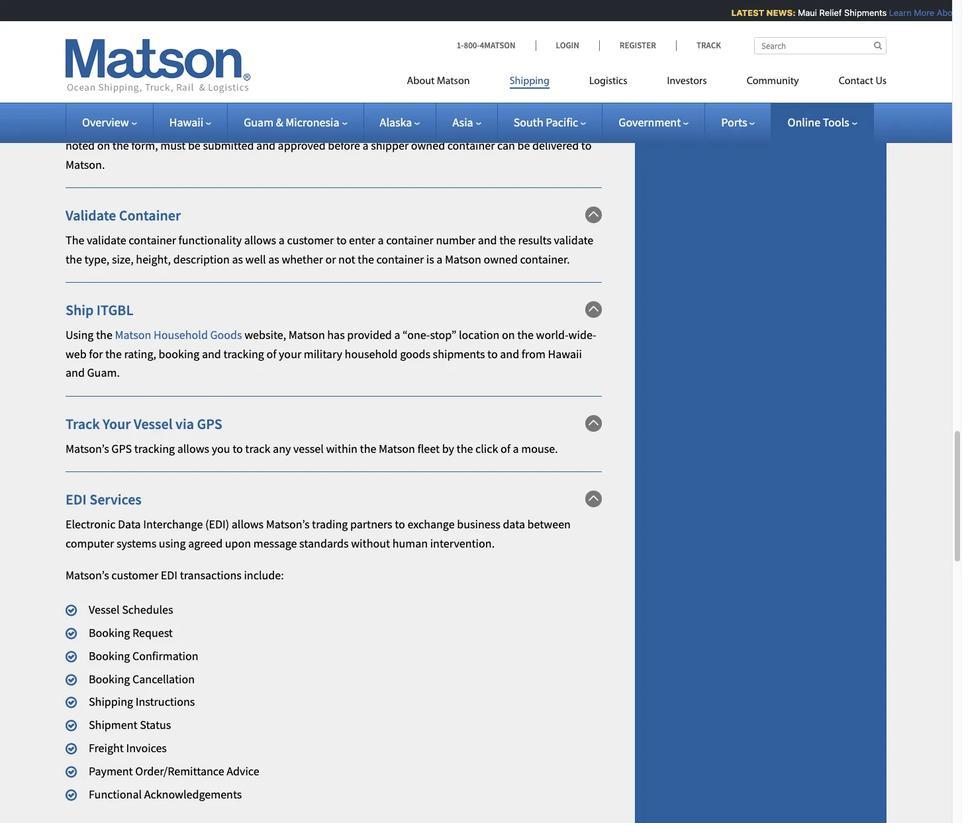 Task type: locate. For each thing, give the bounding box(es) containing it.
1 horizontal spatial receipt
[[234, 48, 271, 63]]

0 vertical spatial track
[[697, 40, 721, 51]]

about up "alaska" link
[[407, 76, 435, 87]]

1 vertical spatial gps
[[111, 441, 132, 456]]

the for shipper
[[225, 100, 244, 115]]

1 owned from the left
[[107, 100, 143, 115]]

and/or
[[444, 48, 478, 63]]

1 horizontal spatial customer
[[287, 232, 334, 248]]

vessel
[[293, 441, 324, 456]]

1 backtop image from the top
[[586, 302, 602, 318]]

community link
[[727, 70, 819, 97]]

hawaii inside 'hawaii and guam.'
[[548, 346, 582, 361]]

2 horizontal spatial customer
[[534, 100, 581, 115]]

the right at
[[377, 29, 393, 44]]

functionality
[[179, 232, 242, 248]]

1 horizontal spatial form
[[377, 100, 403, 115]]

0 vertical spatial the
[[225, 100, 244, 115]]

you left at
[[344, 29, 362, 44]]

track
[[245, 441, 271, 456]]

goods
[[400, 346, 431, 361]]

1 vertical spatial matson.
[[66, 157, 105, 172]]

using the matson household goods
[[66, 327, 242, 342]]

form
[[196, 100, 223, 115], [377, 100, 403, 115]]

1 horizontal spatial form,
[[417, 119, 443, 134]]

you inside a hawaii auto delivery receipt is a form that is required in order to register your vehicle with the state of hawaii. matson provides this to you at the time of pick up in hawaii. you may print a copy of your hawaii auto delivery receipt by entering your booking number and/or vehicle identification number
[[344, 29, 362, 44]]

0 vertical spatial backtop image
[[586, 302, 602, 318]]

guam
[[244, 115, 274, 130]]

matson left fleet
[[379, 441, 415, 456]]

acknowledgements
[[144, 787, 242, 802]]

that
[[385, 10, 406, 25], [201, 119, 221, 134]]

us
[[876, 76, 887, 87]]

matson up rating, at top left
[[115, 327, 151, 342]]

the inside the validate container functionality allows a customer to enter a container number and the results validate the type, size, height, description as well as whether or not the container is a matson owned
[[66, 232, 84, 248]]

tracking down track your vessel via gps
[[134, 441, 175, 456]]

backtop image
[[586, 207, 602, 223], [586, 491, 602, 508]]

shipper left micronesia
[[246, 100, 285, 115]]

0 horizontal spatial receipt
[[148, 10, 185, 25]]

online tools
[[788, 115, 850, 130]]

None search field
[[754, 37, 887, 54]]

hawaii down "world-"
[[548, 346, 582, 361]]

1 horizontal spatial shipping
[[510, 76, 550, 87]]

0 horizontal spatial be
[[188, 138, 201, 153]]

the up "for"
[[96, 327, 113, 342]]

gps right via
[[197, 415, 222, 433]]

a right the print
[[594, 29, 600, 44]]

learn
[[884, 7, 906, 18]]

0 horizontal spatial tracking
[[134, 441, 175, 456]]

interchange
[[143, 516, 203, 532]]

matson inside the validate container functionality allows a customer to enter a container number and the results validate the type, size, height, description as well as whether or not the container is a matson owned
[[445, 251, 482, 267]]

vessel
[[134, 415, 173, 433], [89, 602, 120, 617]]

and left the from
[[500, 346, 519, 361]]

1 vertical spatial matson's
[[266, 516, 310, 532]]

1 vertical spatial that
[[201, 119, 221, 134]]

owned down the this
[[411, 138, 445, 153]]

matson household goods link
[[115, 327, 242, 342]]

booking down the vessel schedules on the bottom of the page
[[89, 625, 130, 640]]

delivery up with at the left of page
[[104, 10, 145, 25]]

1 vertical spatial backtop image
[[586, 415, 602, 432]]

1 horizontal spatial you
[[344, 29, 362, 44]]

matson.
[[352, 119, 391, 134], [66, 157, 105, 172]]

invoices
[[126, 740, 167, 756]]

south pacific link
[[514, 115, 586, 130]]

1 vertical spatial customer
[[287, 232, 334, 248]]

shipping for shipping
[[510, 76, 550, 87]]

0 horizontal spatial customer
[[111, 568, 158, 583]]

by inside a hawaii auto delivery receipt is a form that is required in order to register your vehicle with the state of hawaii. matson provides this to you at the time of pick up in hawaii. you may print a copy of your hawaii auto delivery receipt by entering your booking number and/or vehicle identification number
[[274, 48, 286, 63]]

by down provides
[[274, 48, 286, 63]]

0 horizontal spatial shipping
[[89, 694, 133, 710]]

logistics
[[589, 76, 628, 87]]

2 vertical spatial customer
[[111, 568, 158, 583]]

1 vertical spatial edi
[[161, 568, 178, 583]]

government link
[[619, 115, 689, 130]]

owned
[[107, 100, 143, 115], [288, 100, 323, 115]]

1 vertical spatial owned
[[411, 138, 445, 153]]

2 vertical spatial allows
[[232, 516, 264, 532]]

1 horizontal spatial not
[[339, 251, 355, 267]]

receipt down provides
[[234, 48, 271, 63]]

shipping up the shipment
[[89, 694, 133, 710]]

matson inside a hawaii auto delivery receipt is a form that is required in order to register your vehicle with the state of hawaii. matson provides this to you at the time of pick up in hawaii. you may print a copy of your hawaii auto delivery receipt by entering your booking number and/or vehicle identification number
[[226, 29, 262, 44]]

of down website,
[[267, 346, 277, 361]]

1 horizontal spatial as
[[268, 251, 279, 267]]

south
[[514, 115, 544, 130]]

not up the 'submitted'
[[234, 119, 251, 134]]

customer up whether
[[287, 232, 334, 248]]

1 validate from the left
[[87, 232, 126, 248]]

backtop image for track your vessel via gps
[[586, 415, 602, 432]]

0 vertical spatial matson's
[[66, 441, 109, 456]]

0 horizontal spatial number
[[66, 67, 106, 82]]

contact
[[839, 76, 874, 87]]

0 vertical spatial any
[[514, 100, 532, 115]]

allows inside the validate container functionality allows a customer to enter a container number and the results validate the type, size, height, description as well as whether or not the container is a matson owned
[[244, 232, 276, 248]]

receipt up this
[[301, 10, 338, 25]]

2 owned from the left
[[288, 100, 323, 115]]

receipt up state
[[148, 10, 185, 25]]

vessel up booking request
[[89, 602, 120, 617]]

2 hawaii. from the left
[[484, 29, 521, 44]]

backtop image for container
[[586, 207, 602, 223]]

vessel left via
[[134, 415, 173, 433]]

in up up
[[463, 10, 473, 25]]

0 horizontal spatial track
[[66, 415, 100, 433]]

a hawaii auto delivery receipt is a form that is required in order to register your vehicle with the state of hawaii. matson provides this to you at the time of pick up in hawaii. you may print a copy of your hawaii auto delivery receipt by entering your booking number and/or vehicle identification number
[[66, 10, 600, 82]]

this
[[310, 29, 329, 44]]

matson's for matson's gps tracking allows you to track any vessel within the matson fleet by the click of a mouse.
[[66, 441, 109, 456]]

shipment
[[89, 717, 138, 733]]

0 horizontal spatial as
[[232, 251, 243, 267]]

gps down your
[[111, 441, 132, 456]]

the right within
[[360, 441, 376, 456]]

0 vertical spatial .
[[133, 67, 136, 82]]

allows inside the electronic data interchange (edi) allows matson's trading partners to exchange business data between computer systems using agreed upon message standards without human intervention.
[[232, 516, 264, 532]]

shipments
[[839, 7, 881, 18]]

about matson
[[407, 76, 470, 87]]

your down with at the left of page
[[104, 48, 127, 63]]

0 horizontal spatial shipper
[[66, 100, 105, 115]]

1 horizontal spatial gps
[[197, 415, 222, 433]]

matson inside about matson link
[[437, 76, 470, 87]]

1-800-4matson
[[457, 40, 516, 51]]

about left s
[[931, 7, 956, 18]]

to inside website, matson has provided a "one-stop" location on the world-wide- web for the rating, booking and tracking of your military household goods shipments to and from
[[488, 346, 498, 361]]

booking for booking cancellation
[[89, 671, 130, 687]]

0 horizontal spatial about
[[407, 76, 435, 87]]

on right location
[[502, 327, 515, 342]]

0 horizontal spatial edi
[[66, 490, 87, 509]]

0 vertical spatial owned
[[253, 119, 287, 134]]

0 horizontal spatial you
[[212, 441, 230, 456]]

the down the validate
[[66, 232, 84, 248]]

register
[[517, 10, 555, 25]]

1 vertical spatial about
[[407, 76, 435, 87]]

and
[[256, 138, 276, 153], [478, 232, 497, 248], [202, 346, 221, 361], [500, 346, 519, 361], [66, 365, 85, 380]]

1 as from the left
[[232, 251, 243, 267]]

matson left provides
[[226, 29, 262, 44]]

matson's
[[66, 441, 109, 456], [266, 516, 310, 532], [66, 568, 109, 583]]

track for track link
[[697, 40, 721, 51]]

1 horizontal spatial validate
[[554, 232, 594, 248]]

0 vertical spatial shipping
[[510, 76, 550, 87]]

1 horizontal spatial on
[[502, 327, 515, 342]]

matson. down noted
[[66, 157, 105, 172]]

4matson
[[480, 40, 516, 51]]

matson up the military
[[289, 327, 325, 342]]

ports link
[[721, 115, 755, 130]]

matson's up message
[[266, 516, 310, 532]]

your inside website, matson has provided a "one-stop" location on the world-wide- web for the rating, booking and tracking of your military household goods shipments to and from
[[279, 346, 301, 361]]

logistics link
[[570, 70, 647, 97]]

form, down ship
[[131, 138, 158, 153]]

booking request
[[89, 625, 173, 640]]

booking down at
[[357, 48, 399, 63]]

shipments
[[433, 346, 485, 361]]

hawaii. up vehicle
[[484, 29, 521, 44]]

2 horizontal spatial receipt
[[301, 10, 338, 25]]

0 horizontal spatial auto
[[79, 10, 102, 25]]

0 vertical spatial or
[[289, 119, 300, 134]]

&
[[276, 115, 283, 130]]

hawaii down state
[[129, 48, 163, 63]]

any right track
[[273, 441, 291, 456]]

not inside the validate container functionality allows a customer to enter a container number and the results validate the type, size, height, description as well as whether or not the container is a matson owned
[[339, 251, 355, 267]]

0 horizontal spatial .
[[133, 67, 136, 82]]

1 horizontal spatial tracking
[[223, 346, 264, 361]]

2 vertical spatial matson's
[[66, 568, 109, 583]]

in
[[463, 10, 473, 25], [472, 29, 482, 44]]

to right alaska
[[416, 100, 426, 115]]

not inside the shipper owned container form is to be completed by any customer wishing to ship a container that is not owned or leased by matson. this form, plus other documentation noted on the form, must be submitted and approved before a shipper owned container can be delivered to matson.
[[234, 119, 251, 134]]

1 horizontal spatial shipper
[[246, 100, 285, 115]]

allows up upon
[[232, 516, 264, 532]]

not down enter
[[339, 251, 355, 267]]

1 vertical spatial number
[[66, 67, 106, 82]]

relief
[[814, 7, 837, 18]]

1 vertical spatial vessel
[[89, 602, 120, 617]]

be right the 'must'
[[188, 138, 201, 153]]

1 vertical spatial track
[[66, 415, 100, 433]]

1 horizontal spatial any
[[514, 100, 532, 115]]

number down time
[[401, 48, 442, 63]]

1 horizontal spatial that
[[385, 10, 406, 25]]

owned up ship
[[107, 100, 143, 115]]

"one-
[[403, 327, 430, 342]]

0 horizontal spatial that
[[201, 119, 221, 134]]

provided
[[347, 327, 392, 342]]

owned up leased at the top left of the page
[[288, 100, 323, 115]]

at
[[365, 29, 375, 44]]

to left ship
[[106, 119, 117, 134]]

and right the number
[[478, 232, 497, 248]]

(edi)
[[205, 516, 229, 532]]

backtop image
[[586, 302, 602, 318], [586, 415, 602, 432]]

of inside website, matson has provided a "one-stop" location on the world-wide- web for the rating, booking and tracking of your military household goods shipments to and from
[[267, 346, 277, 361]]

1 vertical spatial any
[[273, 441, 291, 456]]

shipping inside shipping link
[[510, 76, 550, 87]]

1 vertical spatial not
[[339, 251, 355, 267]]

booking down booking request
[[89, 648, 130, 664]]

1 vertical spatial .
[[567, 251, 570, 267]]

that up the 'submitted'
[[201, 119, 221, 134]]

you
[[344, 29, 362, 44], [212, 441, 230, 456]]

1 vertical spatial shipping
[[89, 694, 133, 710]]

delivery down a
[[191, 48, 232, 63]]

0 horizontal spatial or
[[289, 119, 300, 134]]

a left ""one-"
[[394, 327, 400, 342]]

agreed
[[188, 536, 223, 551]]

1 horizontal spatial hawaii.
[[484, 29, 521, 44]]

1 vertical spatial tracking
[[134, 441, 175, 456]]

matson's inside the electronic data interchange (edi) allows matson's trading partners to exchange business data between computer systems using agreed upon message standards without human intervention.
[[266, 516, 310, 532]]

container up leased at the top left of the page
[[326, 100, 375, 115]]

customer down systems
[[111, 568, 158, 583]]

to right delivered
[[581, 138, 592, 153]]

auto right a
[[232, 10, 256, 25]]

or
[[289, 119, 300, 134], [326, 251, 336, 267]]

vessel schedules
[[89, 602, 173, 617]]

0 horizontal spatial vessel
[[89, 602, 120, 617]]

container up height,
[[119, 206, 181, 225]]

search image
[[874, 41, 882, 50]]

auto down state
[[166, 48, 189, 63]]

0 horizontal spatial validate
[[87, 232, 126, 248]]

1 vertical spatial or
[[326, 251, 336, 267]]

0 horizontal spatial not
[[234, 119, 251, 134]]

that up time
[[385, 10, 406, 25]]

the left click
[[457, 441, 473, 456]]

your
[[103, 415, 131, 433]]

blue matson logo with ocean, shipping, truck, rail and logistics written beneath it. image
[[66, 39, 251, 93]]

matson inside website, matson has provided a "one-stop" location on the world-wide- web for the rating, booking and tracking of your military household goods shipments to and from
[[289, 327, 325, 342]]

tracking inside website, matson has provided a "one-stop" location on the world-wide- web for the rating, booking and tracking of your military household goods shipments to and from
[[223, 346, 264, 361]]

2 backtop image from the top
[[586, 491, 602, 508]]

2 vertical spatial owned
[[484, 251, 518, 267]]

guam & micronesia
[[244, 115, 340, 130]]

1 vertical spatial backtop image
[[586, 491, 602, 508]]

shipping down identification
[[510, 76, 550, 87]]

approved
[[278, 138, 326, 153]]

0 horizontal spatial delivery
[[104, 10, 145, 25]]

overview link
[[82, 115, 137, 130]]

and down guam
[[256, 138, 276, 153]]

1 horizontal spatial vessel
[[134, 415, 173, 433]]

1 horizontal spatial about
[[931, 7, 956, 18]]

not
[[234, 119, 251, 134], [339, 251, 355, 267]]

by left south
[[499, 100, 511, 115]]

ship itgbl
[[66, 301, 133, 320]]

0 horizontal spatial form
[[196, 100, 223, 115]]

or inside the shipper owned container form is to be completed by any customer wishing to ship a container that is not owned or leased by matson. this form, plus other documentation noted on the form, must be submitted and approved before a shipper owned container can be delivered to matson.
[[289, 119, 300, 134]]

0 vertical spatial customer
[[534, 100, 581, 115]]

matson. up the shipper
[[352, 119, 391, 134]]

0 vertical spatial that
[[385, 10, 406, 25]]

the
[[225, 100, 244, 115], [66, 232, 84, 248]]

hi
[[66, 10, 76, 25]]

form, right the this
[[417, 119, 443, 134]]

container inside the shipper owned container form is to be completed by any customer wishing to ship a container that is not owned or leased by matson. this form, plus other documentation noted on the form, must be submitted and approved before a shipper owned container can be delivered to matson.
[[326, 100, 375, 115]]

validate up 'type,'
[[87, 232, 126, 248]]

fleet
[[418, 441, 440, 456]]

0 horizontal spatial owned
[[253, 119, 287, 134]]

by up before
[[337, 119, 349, 134]]

the inside the shipper owned container form is to be completed by any customer wishing to ship a container that is not owned or leased by matson. this form, plus other documentation noted on the form, must be submitted and approved before a shipper owned container can be delivered to matson.
[[225, 100, 244, 115]]

the right with at the left of page
[[128, 29, 144, 44]]

0 vertical spatial on
[[97, 138, 110, 153]]

0 vertical spatial allows
[[244, 232, 276, 248]]

1 backtop image from the top
[[586, 207, 602, 223]]

owned up approved
[[253, 119, 287, 134]]

to up the human
[[395, 516, 405, 532]]

shipper inside the shipper owned container form is to be completed by any customer wishing to ship a container that is not owned or leased by matson. this form, plus other documentation noted on the form, must be submitted and approved before a shipper owned container can be delivered to matson.
[[246, 100, 285, 115]]

a inside website, matson has provided a "one-stop" location on the world-wide- web for the rating, booking and tracking of your military household goods shipments to and from
[[394, 327, 400, 342]]

human
[[393, 536, 428, 551]]

matson's down your
[[66, 441, 109, 456]]

leased
[[302, 119, 335, 134]]

the down enter
[[358, 251, 374, 267]]

customer up documentation
[[534, 100, 581, 115]]

0 vertical spatial vessel
[[134, 415, 173, 433]]

0 vertical spatial tracking
[[223, 346, 264, 361]]

cancellation
[[132, 671, 195, 687]]

any up documentation
[[514, 100, 532, 115]]

container
[[145, 100, 194, 115], [326, 100, 375, 115], [119, 206, 181, 225]]

.
[[133, 67, 136, 82], [567, 251, 570, 267]]

is inside the validate container functionality allows a customer to enter a container number and the results validate the type, size, height, description as well as whether or not the container is a matson owned
[[426, 251, 434, 267]]

backtop image for ship itgbl
[[586, 302, 602, 318]]

print
[[568, 29, 592, 44]]

1 horizontal spatial the
[[225, 100, 244, 115]]

auto right hi
[[79, 10, 102, 25]]

tools
[[823, 115, 850, 130]]

height,
[[136, 251, 171, 267]]

or right whether
[[326, 251, 336, 267]]

2 backtop image from the top
[[586, 415, 602, 432]]

validate up container .
[[554, 232, 594, 248]]

or right &
[[289, 119, 300, 134]]

military
[[304, 346, 342, 361]]

data
[[503, 516, 525, 532]]

online
[[788, 115, 821, 130]]

as
[[232, 251, 243, 267], [268, 251, 279, 267]]

hawaii.
[[187, 29, 224, 44], [484, 29, 521, 44]]

using
[[66, 327, 94, 342]]

2 validate from the left
[[554, 232, 594, 248]]

latest news: maui relief shipments learn more about s
[[726, 7, 962, 18]]

1 horizontal spatial owned
[[288, 100, 323, 115]]

1 form from the left
[[196, 100, 223, 115]]

well
[[245, 251, 266, 267]]

customer
[[534, 100, 581, 115], [287, 232, 334, 248], [111, 568, 158, 583]]

2 horizontal spatial owned
[[484, 251, 518, 267]]

and down web in the left top of the page
[[66, 365, 85, 380]]

in right up
[[472, 29, 482, 44]]

on down the overview
[[97, 138, 110, 153]]

0 horizontal spatial on
[[97, 138, 110, 153]]

contact us link
[[819, 70, 887, 97]]

matson's down "computer"
[[66, 568, 109, 583]]

2 shipper from the left
[[246, 100, 285, 115]]

0 horizontal spatial owned
[[107, 100, 143, 115]]

as left well
[[232, 251, 243, 267]]

800-
[[464, 40, 480, 51]]

1 horizontal spatial .
[[567, 251, 570, 267]]

form up the 'submitted'
[[196, 100, 223, 115]]

1 shipper from the left
[[66, 100, 105, 115]]

0 vertical spatial backtop image
[[586, 207, 602, 223]]

2 form from the left
[[377, 100, 403, 115]]

0 horizontal spatial hawaii.
[[187, 29, 224, 44]]

your
[[557, 10, 580, 25], [104, 48, 127, 63], [332, 48, 355, 63], [279, 346, 301, 361]]

without
[[351, 536, 390, 551]]

0 vertical spatial not
[[234, 119, 251, 134]]

be
[[429, 100, 441, 115], [188, 138, 201, 153], [518, 138, 530, 153]]

systems
[[117, 536, 156, 551]]

track up investors
[[697, 40, 721, 51]]

. for container .
[[567, 251, 570, 267]]

1-
[[457, 40, 464, 51]]

tracking down goods
[[223, 346, 264, 361]]

0 horizontal spatial the
[[66, 232, 84, 248]]



Task type: describe. For each thing, give the bounding box(es) containing it.
1 hawaii. from the left
[[187, 29, 224, 44]]

backtop image for services
[[586, 491, 602, 508]]

1 vertical spatial in
[[472, 29, 482, 44]]

2 horizontal spatial delivery
[[258, 10, 299, 25]]

ship
[[66, 301, 94, 320]]

booking inside a hawaii auto delivery receipt is a form that is required in order to register your vehicle with the state of hawaii. matson provides this to you at the time of pick up in hawaii. you may print a copy of your hawaii auto delivery receipt by entering your booking number and/or vehicle identification number
[[357, 48, 399, 63]]

to left track
[[233, 441, 243, 456]]

type,
[[84, 251, 109, 267]]

0 vertical spatial gps
[[197, 415, 222, 433]]

latest
[[726, 7, 759, 18]]

a up whether
[[279, 232, 285, 248]]

the validate container functionality allows a customer to enter a container number and the results validate the type, size, height, description as well as whether or not the container is a matson owned
[[66, 232, 594, 267]]

guam.
[[87, 365, 120, 380]]

to inside the validate container functionality allows a customer to enter a container number and the results validate the type, size, height, description as well as whether or not the container is a matson owned
[[336, 232, 347, 248]]

within
[[326, 441, 358, 456]]

form inside the shipper owned container form is to be completed by any customer wishing to ship a container that is not owned or leased by matson. this form, plus other documentation noted on the form, must be submitted and approved before a shipper owned container can be delivered to matson.
[[377, 100, 403, 115]]

1 horizontal spatial number
[[401, 48, 442, 63]]

between
[[528, 516, 571, 532]]

on inside website, matson has provided a "one-stop" location on the world-wide- web for the rating, booking and tracking of your military household goods shipments to and from
[[502, 327, 515, 342]]

0 vertical spatial about
[[931, 7, 956, 18]]

order/remittance
[[135, 764, 224, 779]]

0 horizontal spatial any
[[273, 441, 291, 456]]

of right copy
[[92, 48, 102, 63]]

stop"
[[430, 327, 457, 342]]

shipping link
[[490, 70, 570, 97]]

register link
[[599, 40, 676, 51]]

owned inside the shipper owned container form is to be completed by any customer wishing to ship a container that is not owned or leased by matson. this form, plus other documentation noted on the form, must be submitted and approved before a shipper owned container can be delivered to matson.
[[288, 100, 323, 115]]

1 vertical spatial you
[[212, 441, 230, 456]]

to inside the electronic data interchange (edi) allows matson's trading partners to exchange business data between computer systems using agreed upon message standards without human intervention.
[[395, 516, 405, 532]]

website,
[[245, 327, 286, 342]]

a left form at the left top
[[351, 10, 357, 25]]

ports
[[721, 115, 747, 130]]

contact us
[[839, 76, 887, 87]]

0 vertical spatial form,
[[417, 119, 443, 134]]

2 horizontal spatial auto
[[232, 10, 256, 25]]

a right enter
[[378, 232, 384, 248]]

shipment status
[[89, 717, 171, 733]]

payment
[[89, 764, 133, 779]]

instructions
[[136, 694, 195, 710]]

and inside 'hawaii and guam.'
[[66, 365, 85, 380]]

services
[[90, 490, 142, 509]]

exchange
[[408, 516, 455, 532]]

to right order
[[505, 10, 515, 25]]

(vin) .
[[109, 67, 136, 82]]

(vin)
[[109, 67, 133, 82]]

0 horizontal spatial gps
[[111, 441, 132, 456]]

this
[[393, 119, 414, 134]]

matson's customer edi transactions include:
[[66, 568, 284, 583]]

booking cancellation
[[89, 671, 195, 687]]

investors
[[667, 76, 707, 87]]

shipper
[[371, 138, 409, 153]]

. for (vin) .
[[133, 67, 136, 82]]

about matson link
[[407, 70, 490, 97]]

hawaii up the 'must'
[[169, 115, 203, 130]]

shipping instructions
[[89, 694, 195, 710]]

a
[[187, 10, 193, 25]]

data
[[118, 516, 141, 532]]

validate
[[66, 206, 116, 225]]

may
[[544, 29, 565, 44]]

micronesia
[[286, 115, 340, 130]]

up
[[457, 29, 470, 44]]

of left pick
[[421, 29, 431, 44]]

that inside the shipper owned container form is to be completed by any customer wishing to ship a container that is not owned or leased by matson. this form, plus other documentation noted on the form, must be submitted and approved before a shipper owned container can be delivered to matson.
[[201, 119, 221, 134]]

form
[[359, 10, 383, 25]]

your up the print
[[557, 10, 580, 25]]

2 as from the left
[[268, 251, 279, 267]]

a right before
[[363, 138, 369, 153]]

you
[[523, 29, 542, 44]]

has
[[327, 327, 345, 342]]

overview
[[82, 115, 129, 130]]

submitted
[[203, 138, 254, 153]]

hawaii and guam.
[[66, 346, 582, 380]]

the shipper owned container form is to be completed by any customer wishing to ship a container that is not owned or leased by matson. this form, plus other documentation noted on the form, must be submitted and approved before a shipper owned container can be delivered to matson.
[[66, 100, 592, 172]]

shipping for shipping instructions
[[89, 694, 133, 710]]

1 horizontal spatial be
[[429, 100, 441, 115]]

0 vertical spatial matson.
[[352, 119, 391, 134]]

asia
[[453, 115, 473, 130]]

by right fleet
[[442, 441, 454, 456]]

whether
[[282, 251, 323, 267]]

track for track your vessel via gps
[[66, 415, 100, 433]]

that inside a hawaii auto delivery receipt is a form that is required in order to register your vehicle with the state of hawaii. matson provides this to you at the time of pick up in hawaii. you may print a copy of your hawaii auto delivery receipt by entering your booking number and/or vehicle identification number
[[385, 10, 406, 25]]

click
[[476, 441, 498, 456]]

allows for (edi)
[[232, 516, 264, 532]]

your right entering
[[332, 48, 355, 63]]

1 horizontal spatial auto
[[166, 48, 189, 63]]

a left mouse.
[[513, 441, 519, 456]]

itgbl
[[97, 301, 133, 320]]

a down the number
[[437, 251, 443, 267]]

transactions
[[180, 568, 242, 583]]

and down goods
[[202, 346, 221, 361]]

maui
[[792, 7, 812, 18]]

to right this
[[331, 29, 341, 44]]

identification
[[518, 48, 585, 63]]

the left 'type,'
[[66, 251, 82, 267]]

on inside the shipper owned container form is to be completed by any customer wishing to ship a container that is not owned or leased by matson. this form, plus other documentation noted on the form, must be submitted and approved before a shipper owned container can be delivered to matson.
[[97, 138, 110, 153]]

news:
[[761, 7, 790, 18]]

allows for functionality
[[244, 232, 276, 248]]

owned inside the validate container functionality allows a customer to enter a container number and the results validate the type, size, height, description as well as whether or not the container is a matson owned
[[484, 251, 518, 267]]

the up the from
[[517, 327, 534, 342]]

world-
[[536, 327, 569, 342]]

hawaii right a
[[196, 10, 230, 25]]

top menu navigation
[[407, 70, 887, 97]]

confirmation
[[132, 648, 198, 664]]

payment order/remittance advice
[[89, 764, 259, 779]]

of right state
[[174, 29, 184, 44]]

functional acknowledgements
[[89, 787, 242, 802]]

1 vertical spatial form,
[[131, 138, 158, 153]]

mouse.
[[521, 441, 558, 456]]

2 horizontal spatial be
[[518, 138, 530, 153]]

electronic data interchange (edi) allows matson's trading partners to exchange business data between computer systems using agreed upon message standards without human intervention.
[[66, 516, 571, 551]]

and inside the shipper owned container form is to be completed by any customer wishing to ship a container that is not owned or leased by matson. this form, plus other documentation noted on the form, must be submitted and approved before a shipper owned container can be delivered to matson.
[[256, 138, 276, 153]]

state
[[146, 29, 172, 44]]

1 horizontal spatial owned
[[411, 138, 445, 153]]

freight invoices
[[89, 740, 167, 756]]

alaska link
[[380, 115, 420, 130]]

copy
[[66, 48, 89, 63]]

investors link
[[647, 70, 727, 97]]

plus
[[446, 119, 467, 134]]

1 horizontal spatial delivery
[[191, 48, 232, 63]]

Search search field
[[754, 37, 887, 54]]

0 vertical spatial in
[[463, 10, 473, 25]]

customer inside the shipper owned container form is to be completed by any customer wishing to ship a container that is not owned or leased by matson. this form, plus other documentation noted on the form, must be submitted and approved before a shipper owned container can be delivered to matson.
[[534, 100, 581, 115]]

1 vertical spatial allows
[[177, 441, 209, 456]]

booking for booking confirmation
[[89, 648, 130, 664]]

booking for booking request
[[89, 625, 130, 640]]

or inside the validate container functionality allows a customer to enter a container number and the results validate the type, size, height, description as well as whether or not the container is a matson owned
[[326, 251, 336, 267]]

asia link
[[453, 115, 481, 130]]

the right "for"
[[105, 346, 122, 361]]

order
[[475, 10, 502, 25]]

customer inside the validate container functionality allows a customer to enter a container number and the results validate the type, size, height, description as well as whether or not the container is a matson owned
[[287, 232, 334, 248]]

and inside the validate container functionality allows a customer to enter a container number and the results validate the type, size, height, description as well as whether or not the container is a matson owned
[[478, 232, 497, 248]]

1 horizontal spatial edi
[[161, 568, 178, 583]]

a right ship
[[143, 119, 149, 134]]

s
[[958, 7, 962, 18]]

intervention.
[[430, 536, 495, 551]]

matson's for matson's customer edi transactions include:
[[66, 568, 109, 583]]

results
[[518, 232, 552, 248]]

any inside the shipper owned container form is to be completed by any customer wishing to ship a container that is not owned or leased by matson. this form, plus other documentation noted on the form, must be submitted and approved before a shipper owned container can be delivered to matson.
[[514, 100, 532, 115]]

must
[[161, 138, 186, 153]]

wide-
[[569, 327, 597, 342]]

alaska
[[380, 115, 412, 130]]

about inside "top menu" navigation
[[407, 76, 435, 87]]

container up the 'must'
[[145, 100, 194, 115]]

the for validate
[[66, 232, 84, 248]]

location
[[459, 327, 500, 342]]

register
[[620, 40, 656, 51]]

schedules
[[122, 602, 173, 617]]

message
[[254, 536, 297, 551]]

track link
[[676, 40, 721, 51]]

of right click
[[501, 441, 511, 456]]

booking confirmation
[[89, 648, 198, 664]]

size,
[[112, 251, 134, 267]]

the inside the shipper owned container form is to be completed by any customer wishing to ship a container that is not owned or leased by matson. this form, plus other documentation noted on the form, must be submitted and approved before a shipper owned container can be delivered to matson.
[[113, 138, 129, 153]]

the left results
[[500, 232, 516, 248]]

online tools link
[[788, 115, 858, 130]]



Task type: vqa. For each thing, say whether or not it's contained in the screenshot.
top Intermodal
no



